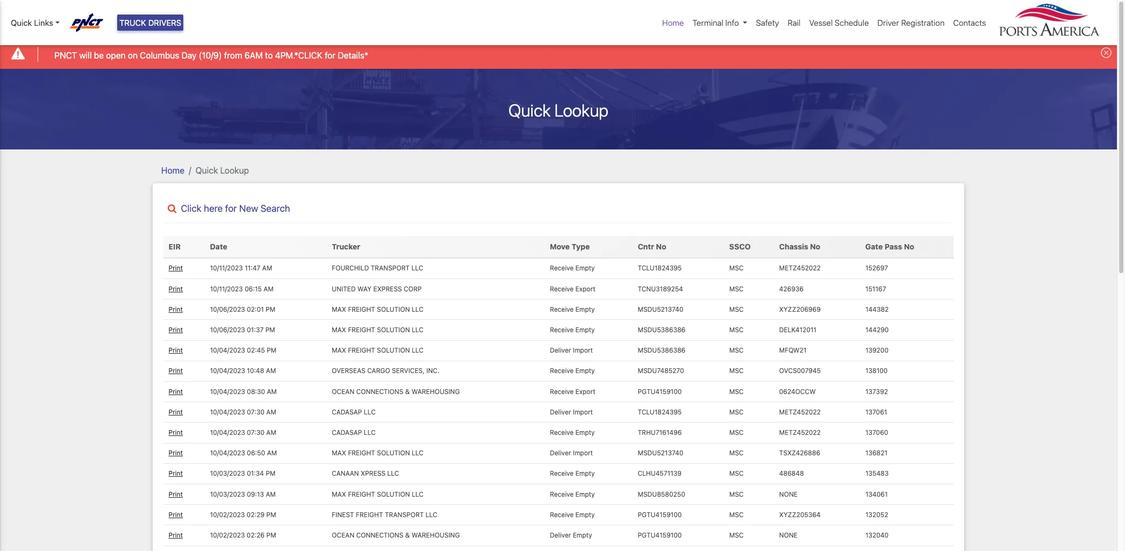 Task type: locate. For each thing, give the bounding box(es) containing it.
cadasap for deliver
[[332, 408, 362, 416]]

for inside alert
[[325, 50, 336, 60]]

0 vertical spatial 10/02/2023
[[210, 511, 245, 519]]

finest freight transport llc
[[332, 511, 438, 519]]

13 print link from the top
[[169, 511, 183, 519]]

1 horizontal spatial quick
[[196, 165, 218, 175]]

freight for 10/04/2023 06:50 am
[[348, 449, 375, 457]]

2 import from the top
[[573, 408, 593, 416]]

0 vertical spatial home link
[[658, 12, 689, 33]]

1 none from the top
[[780, 490, 798, 498]]

1 vertical spatial cadasap
[[332, 429, 362, 437]]

1 horizontal spatial for
[[325, 50, 336, 60]]

cadasap down overseas
[[332, 408, 362, 416]]

10/06/2023 for 10/06/2023 02:01 pm
[[210, 305, 245, 314]]

1 vertical spatial home
[[161, 165, 185, 175]]

426936
[[780, 285, 804, 293]]

home link left terminal
[[658, 12, 689, 33]]

pm for 10/06/2023 01:37 pm
[[266, 326, 275, 334]]

print link for 132052
[[169, 511, 183, 519]]

safety
[[757, 18, 780, 27]]

warehousing
[[412, 388, 460, 396], [412, 531, 460, 540]]

2 vertical spatial quick
[[196, 165, 218, 175]]

2 tclu1824395 from the top
[[638, 408, 682, 416]]

1 vertical spatial 10/06/2023
[[210, 326, 245, 334]]

freight for 10/04/2023 02:45 pm
[[348, 347, 375, 355]]

2 msc from the top
[[730, 285, 744, 293]]

registration
[[902, 18, 945, 27]]

lookup
[[555, 100, 609, 120], [220, 165, 249, 175]]

finest
[[332, 511, 354, 519]]

msdu5386386
[[638, 326, 686, 334], [638, 347, 686, 355]]

6am
[[245, 50, 263, 60]]

none down the 486848
[[780, 490, 798, 498]]

print for 135483
[[169, 470, 183, 478]]

am for 137060
[[266, 429, 276, 437]]

4 deliver from the top
[[550, 531, 571, 540]]

0 vertical spatial connections
[[356, 388, 404, 396]]

print for 139200
[[169, 347, 183, 355]]

11 msc from the top
[[730, 470, 744, 478]]

cadasap llc for deliver import
[[332, 408, 376, 416]]

import for tclu1824395
[[573, 408, 593, 416]]

10/02/2023 for 10/02/2023 02:29 pm
[[210, 511, 245, 519]]

0 vertical spatial ocean
[[332, 388, 355, 396]]

10/03/2023
[[210, 470, 245, 478], [210, 490, 245, 498]]

10/06/2023 down the 10/06/2023 02:01 pm
[[210, 326, 245, 334]]

xyzz206969
[[780, 305, 821, 314]]

10/03/2023 09:13 am
[[210, 490, 276, 498]]

metz452022 up 'tsxz426886'
[[780, 429, 821, 437]]

for left details* at the left top
[[325, 50, 336, 60]]

5 print from the top
[[169, 347, 183, 355]]

am for 151167
[[264, 285, 274, 293]]

msc
[[730, 264, 744, 272], [730, 285, 744, 293], [730, 305, 744, 314], [730, 326, 744, 334], [730, 347, 744, 355], [730, 367, 744, 375], [730, 388, 744, 396], [730, 408, 744, 416], [730, 429, 744, 437], [730, 449, 744, 457], [730, 470, 744, 478], [730, 490, 744, 498], [730, 511, 744, 519], [730, 531, 744, 540]]

0 vertical spatial none
[[780, 490, 798, 498]]

& for am
[[405, 388, 410, 396]]

0 vertical spatial lookup
[[555, 100, 609, 120]]

1 vertical spatial pgtu4159100
[[638, 511, 682, 519]]

9 msc from the top
[[730, 429, 744, 437]]

1 vertical spatial ocean
[[332, 531, 355, 540]]

1 vertical spatial import
[[573, 408, 593, 416]]

6 10/04/2023 from the top
[[210, 449, 245, 457]]

10/06/2023 down 10/11/2023 06:15 am
[[210, 305, 245, 314]]

receive export for tcnu3189254
[[550, 285, 596, 293]]

3 10/04/2023 from the top
[[210, 388, 245, 396]]

0 horizontal spatial quick
[[11, 18, 32, 27]]

msc for 152697
[[730, 264, 744, 272]]

2 10/11/2023 from the top
[[210, 285, 243, 293]]

1 vertical spatial connections
[[356, 531, 404, 540]]

1 vertical spatial export
[[576, 388, 596, 396]]

1 tclu1824395 from the top
[[638, 264, 682, 272]]

0 vertical spatial export
[[576, 285, 596, 293]]

1 10/03/2023 from the top
[[210, 470, 245, 478]]

msc for 144382
[[730, 305, 744, 314]]

receive for 10/11/2023 06:15 am
[[550, 285, 574, 293]]

msdu5213740 for receive empty
[[638, 305, 684, 314]]

& down services,
[[405, 388, 410, 396]]

ocean for 10/04/2023 08:30 am
[[332, 388, 355, 396]]

msdu5213740 down trhu7161496
[[638, 449, 684, 457]]

home left terminal
[[663, 18, 684, 27]]

tclu1824395 for deliver import
[[638, 408, 682, 416]]

10/04/2023 down 10/04/2023 08:30 am
[[210, 408, 245, 416]]

1 horizontal spatial lookup
[[555, 100, 609, 120]]

print for 137060
[[169, 429, 183, 437]]

0 vertical spatial pgtu4159100
[[638, 388, 682, 396]]

10/11/2023 down the date
[[210, 264, 243, 272]]

deliver import for msdu5386386
[[550, 347, 593, 355]]

1 import from the top
[[573, 347, 593, 355]]

terminal info
[[693, 18, 740, 27]]

3 import from the top
[[573, 449, 593, 457]]

deliver import
[[550, 347, 593, 355], [550, 408, 593, 416], [550, 449, 593, 457]]

express
[[374, 285, 402, 293]]

am down 10/04/2023 08:30 am
[[266, 408, 276, 416]]

print link for 136821
[[169, 449, 183, 457]]

pm for 10/02/2023 02:26 pm
[[267, 531, 276, 540]]

contacts
[[954, 18, 987, 27]]

1 vertical spatial 10/11/2023
[[210, 285, 243, 293]]

14 msc from the top
[[730, 531, 744, 540]]

metz452022 down chassis no
[[780, 264, 821, 272]]

134061
[[866, 490, 888, 498]]

1 ocean connections & warehousing from the top
[[332, 388, 460, 396]]

5 receive from the top
[[550, 367, 574, 375]]

2 horizontal spatial no
[[905, 242, 915, 251]]

2 receive export from the top
[[550, 388, 596, 396]]

2 receive from the top
[[550, 285, 574, 293]]

5 receive empty from the top
[[550, 429, 595, 437]]

0 vertical spatial 10/04/2023 07:30 am
[[210, 408, 276, 416]]

0 vertical spatial cadasap
[[332, 408, 362, 416]]

10/02/2023 02:29 pm
[[210, 511, 276, 519]]

receive empty
[[550, 264, 595, 272], [550, 305, 595, 314], [550, 326, 595, 334], [550, 367, 595, 375], [550, 429, 595, 437], [550, 470, 595, 478], [550, 490, 595, 498], [550, 511, 595, 519]]

receive for 10/02/2023 02:29 pm
[[550, 511, 574, 519]]

2 msdu5213740 from the top
[[638, 449, 684, 457]]

7 msc from the top
[[730, 388, 744, 396]]

ocean down overseas
[[332, 388, 355, 396]]

0 vertical spatial 10/11/2023
[[210, 264, 243, 272]]

tsxz426886
[[780, 449, 821, 457]]

5 print link from the top
[[169, 347, 183, 355]]

2 connections from the top
[[356, 531, 404, 540]]

home link up the search image
[[161, 165, 185, 175]]

0 horizontal spatial home
[[161, 165, 185, 175]]

clhu4571139
[[638, 470, 682, 478]]

1 vertical spatial &
[[405, 531, 410, 540]]

1 print link from the top
[[169, 264, 183, 272]]

ocean connections & warehousing down finest freight transport llc
[[332, 531, 460, 540]]

10 receive from the top
[[550, 511, 574, 519]]

print for 136821
[[169, 449, 183, 457]]

pnct will be open on columbus day (10/9) from 6am to 4pm.*click for details* link
[[54, 49, 369, 62]]

3 metz452022 from the top
[[780, 429, 821, 437]]

1 no from the left
[[656, 242, 667, 251]]

0 vertical spatial metz452022
[[780, 264, 821, 272]]

10:48
[[247, 367, 264, 375]]

msc for 136821
[[730, 449, 744, 457]]

connections down finest freight transport llc
[[356, 531, 404, 540]]

2 deliver from the top
[[550, 408, 571, 416]]

7 print from the top
[[169, 388, 183, 396]]

2 vertical spatial metz452022
[[780, 429, 821, 437]]

1 metz452022 from the top
[[780, 264, 821, 272]]

14 print link from the top
[[169, 531, 183, 540]]

1 msdu5386386 from the top
[[638, 326, 686, 334]]

print
[[169, 264, 183, 272], [169, 285, 183, 293], [169, 305, 183, 314], [169, 326, 183, 334], [169, 347, 183, 355], [169, 367, 183, 375], [169, 388, 183, 396], [169, 408, 183, 416], [169, 429, 183, 437], [169, 449, 183, 457], [169, 470, 183, 478], [169, 490, 183, 498], [169, 511, 183, 519], [169, 531, 183, 540]]

2 10/02/2023 from the top
[[210, 531, 245, 540]]

info
[[726, 18, 740, 27]]

152697
[[866, 264, 889, 272]]

2 cadasap from the top
[[332, 429, 362, 437]]

0 vertical spatial msdu5213740
[[638, 305, 684, 314]]

1 export from the top
[[576, 285, 596, 293]]

10/06/2023
[[210, 305, 245, 314], [210, 326, 245, 334]]

1 vertical spatial 07:30
[[247, 429, 265, 437]]

4 10/04/2023 from the top
[[210, 408, 245, 416]]

pgtu4159100 for receive empty
[[638, 511, 682, 519]]

0 vertical spatial ocean connections & warehousing
[[332, 388, 460, 396]]

2 none from the top
[[780, 531, 798, 540]]

freight for 10/02/2023 02:29 pm
[[356, 511, 383, 519]]

msdu5213740 down tcnu3189254
[[638, 305, 684, 314]]

overseas
[[332, 367, 366, 375]]

ocean down finest
[[332, 531, 355, 540]]

quick
[[11, 18, 32, 27], [509, 100, 551, 120], [196, 165, 218, 175]]

0 vertical spatial msdu5386386
[[638, 326, 686, 334]]

8 receive empty from the top
[[550, 511, 595, 519]]

1 vertical spatial quick lookup
[[196, 165, 249, 175]]

pm right 01:34 at the bottom left
[[266, 470, 276, 478]]

max for 10/03/2023 09:13 am
[[332, 490, 346, 498]]

solution for 10/04/2023 02:45 pm
[[377, 347, 410, 355]]

3 print link from the top
[[169, 305, 183, 314]]

home up the search image
[[161, 165, 185, 175]]

transport down xpress
[[385, 511, 424, 519]]

3 msc from the top
[[730, 305, 744, 314]]

tclu1824395
[[638, 264, 682, 272], [638, 408, 682, 416]]

4 receive empty from the top
[[550, 367, 595, 375]]

msc for 132040
[[730, 531, 744, 540]]

07:30 for receive empty
[[247, 429, 265, 437]]

10/03/2023 01:34 pm
[[210, 470, 276, 478]]

export
[[576, 285, 596, 293], [576, 388, 596, 396]]

click here for new search link
[[164, 203, 954, 214]]

0 vertical spatial quick
[[11, 18, 32, 27]]

2 vertical spatial pgtu4159100
[[638, 531, 682, 540]]

5 solution from the top
[[377, 490, 410, 498]]

am right 08:30
[[267, 388, 277, 396]]

am right 06:50
[[267, 449, 277, 457]]

close image
[[1102, 47, 1112, 58]]

1 connections from the top
[[356, 388, 404, 396]]

1 vertical spatial metz452022
[[780, 408, 821, 416]]

no for chassis no
[[811, 242, 821, 251]]

135483
[[866, 470, 889, 478]]

9 receive from the top
[[550, 490, 574, 498]]

1 vertical spatial transport
[[385, 511, 424, 519]]

none down xyzz205364
[[780, 531, 798, 540]]

151167
[[866, 285, 887, 293]]

7 receive from the top
[[550, 429, 574, 437]]

2 10/04/2023 07:30 am from the top
[[210, 429, 276, 437]]

import for msdu5213740
[[573, 449, 593, 457]]

10/02/2023
[[210, 511, 245, 519], [210, 531, 245, 540]]

max for 10/06/2023 02:01 pm
[[332, 305, 346, 314]]

pnct
[[54, 50, 77, 60]]

1 10/06/2023 from the top
[[210, 305, 245, 314]]

max
[[332, 305, 346, 314], [332, 326, 346, 334], [332, 347, 346, 355], [332, 449, 346, 457], [332, 490, 346, 498]]

msc for 138100
[[730, 367, 744, 375]]

1 vertical spatial quick
[[509, 100, 551, 120]]

1 vertical spatial home link
[[161, 165, 185, 175]]

10/03/2023 down 10/03/2023 01:34 pm
[[210, 490, 245, 498]]

0 vertical spatial receive export
[[550, 285, 596, 293]]

07:30 down 08:30
[[247, 408, 265, 416]]

137392
[[866, 388, 889, 396]]

2 10/04/2023 from the top
[[210, 367, 245, 375]]

ssco
[[730, 242, 751, 251]]

drivers
[[148, 18, 181, 27]]

am right 11:47
[[262, 264, 272, 272]]

cadasap
[[332, 408, 362, 416], [332, 429, 362, 437]]

10/06/2023 for 10/06/2023 01:37 pm
[[210, 326, 245, 334]]

tclu1824395 up tcnu3189254
[[638, 264, 682, 272]]

receive for 10/04/2023 07:30 am
[[550, 429, 574, 437]]

tcnu3189254
[[638, 285, 684, 293]]

10/03/2023 up 10/03/2023 09:13 am
[[210, 470, 245, 478]]

1 vertical spatial 10/04/2023 07:30 am
[[210, 429, 276, 437]]

10/04/2023 down the 10/06/2023 01:37 pm
[[210, 347, 245, 355]]

09:13
[[247, 490, 264, 498]]

am for 134061
[[266, 490, 276, 498]]

4 max freight solution llc from the top
[[332, 449, 424, 457]]

be
[[94, 50, 104, 60]]

empty for 132052
[[576, 511, 595, 519]]

am right 10:48
[[266, 367, 276, 375]]

schedule
[[835, 18, 870, 27]]

0 vertical spatial 10/06/2023
[[210, 305, 245, 314]]

pm right 02:01
[[266, 305, 276, 314]]

am up 10/04/2023 06:50 am
[[266, 429, 276, 437]]

1 receive from the top
[[550, 264, 574, 272]]

10/06/2023 02:01 pm
[[210, 305, 276, 314]]

2 10/03/2023 from the top
[[210, 490, 245, 498]]

0 vertical spatial tclu1824395
[[638, 264, 682, 272]]

for
[[325, 50, 336, 60], [225, 203, 237, 214]]

1 vertical spatial tclu1824395
[[638, 408, 682, 416]]

2 print link from the top
[[169, 285, 183, 293]]

2 warehousing from the top
[[412, 531, 460, 540]]

am right 06:15
[[264, 285, 274, 293]]

pm right 01:37
[[266, 326, 275, 334]]

home link
[[658, 12, 689, 33], [161, 165, 185, 175]]

0 vertical spatial 07:30
[[247, 408, 265, 416]]

1 vertical spatial warehousing
[[412, 531, 460, 540]]

9 print link from the top
[[169, 429, 183, 437]]

3 receive empty from the top
[[550, 326, 595, 334]]

cadasap llc down overseas
[[332, 408, 376, 416]]

overseas cargo services, inc.
[[332, 367, 440, 375]]

way
[[358, 285, 372, 293]]

12 msc from the top
[[730, 490, 744, 498]]

7 print link from the top
[[169, 388, 183, 396]]

2 print from the top
[[169, 285, 183, 293]]

3 deliver from the top
[[550, 449, 571, 457]]

empty for 134061
[[576, 490, 595, 498]]

1 vertical spatial none
[[780, 531, 798, 540]]

2 max from the top
[[332, 326, 346, 334]]

132040
[[866, 531, 889, 540]]

0 vertical spatial warehousing
[[412, 388, 460, 396]]

1 print from the top
[[169, 264, 183, 272]]

truck
[[119, 18, 146, 27]]

8 print link from the top
[[169, 408, 183, 416]]

07:30 up 06:50
[[247, 429, 265, 437]]

msc for 134061
[[730, 490, 744, 498]]

2 metz452022 from the top
[[780, 408, 821, 416]]

2 & from the top
[[405, 531, 410, 540]]

10 print from the top
[[169, 449, 183, 457]]

2 vertical spatial deliver import
[[550, 449, 593, 457]]

1 solution from the top
[[377, 305, 410, 314]]

6 receive from the top
[[550, 388, 574, 396]]

10/02/2023 down 10/02/2023 02:29 pm
[[210, 531, 245, 540]]

1 vertical spatial lookup
[[220, 165, 249, 175]]

0 vertical spatial for
[[325, 50, 336, 60]]

0 vertical spatial import
[[573, 347, 593, 355]]

print link for 137061
[[169, 408, 183, 416]]

click
[[181, 203, 202, 214]]

5 msc from the top
[[730, 347, 744, 355]]

max for 10/04/2023 06:50 am
[[332, 449, 346, 457]]

13 msc from the top
[[730, 511, 744, 519]]

4 max from the top
[[332, 449, 346, 457]]

1 max from the top
[[332, 305, 346, 314]]

for right here
[[225, 203, 237, 214]]

receive for 10/03/2023 01:34 pm
[[550, 470, 574, 478]]

ocean
[[332, 388, 355, 396], [332, 531, 355, 540]]

10/11/2023 down 10/11/2023 11:47 am
[[210, 285, 243, 293]]

10/02/2023 02:26 pm
[[210, 531, 276, 540]]

10/04/2023 07:30 am for receive empty
[[210, 429, 276, 437]]

1 vertical spatial msdu5386386
[[638, 347, 686, 355]]

cadasap llc up canaan
[[332, 429, 376, 437]]

4 solution from the top
[[377, 449, 410, 457]]

10/04/2023 10:48 am
[[210, 367, 276, 375]]

0 vertical spatial cadasap llc
[[332, 408, 376, 416]]

corp
[[404, 285, 422, 293]]

2 07:30 from the top
[[247, 429, 265, 437]]

8 msc from the top
[[730, 408, 744, 416]]

1 cadasap from the top
[[332, 408, 362, 416]]

pm for 10/06/2023 02:01 pm
[[266, 305, 276, 314]]

receive export
[[550, 285, 596, 293], [550, 388, 596, 396]]

10/04/2023 up 10/04/2023 06:50 am
[[210, 429, 245, 437]]

max freight solution llc
[[332, 305, 424, 314], [332, 326, 424, 334], [332, 347, 424, 355], [332, 449, 424, 457], [332, 490, 424, 498]]

no right the pass
[[905, 242, 915, 251]]

2 vertical spatial import
[[573, 449, 593, 457]]

1 vertical spatial cadasap llc
[[332, 429, 376, 437]]

10/04/2023 07:30 am up 10/04/2023 06:50 am
[[210, 429, 276, 437]]

msdu5386386 for receive empty
[[638, 326, 686, 334]]

07:30
[[247, 408, 265, 416], [247, 429, 265, 437]]

2 ocean connections & warehousing from the top
[[332, 531, 460, 540]]

deliver
[[550, 347, 571, 355], [550, 408, 571, 416], [550, 449, 571, 457], [550, 531, 571, 540]]

cadasap up canaan
[[332, 429, 362, 437]]

0 vertical spatial home
[[663, 18, 684, 27]]

tclu1824395 up trhu7161496
[[638, 408, 682, 416]]

3 max freight solution llc from the top
[[332, 347, 424, 355]]

transport up express
[[371, 264, 410, 272]]

1 horizontal spatial home
[[663, 18, 684, 27]]

6 receive empty from the top
[[550, 470, 595, 478]]

1 vertical spatial msdu5213740
[[638, 449, 684, 457]]

1 vertical spatial ocean connections & warehousing
[[332, 531, 460, 540]]

none
[[780, 490, 798, 498], [780, 531, 798, 540]]

1 vertical spatial receive export
[[550, 388, 596, 396]]

2 no from the left
[[811, 242, 821, 251]]

receive empty for tclu1824395
[[550, 264, 595, 272]]

1 vertical spatial 10/03/2023
[[210, 490, 245, 498]]

am right 09:13
[[266, 490, 276, 498]]

8 print from the top
[[169, 408, 183, 416]]

10/04/2023 08:30 am
[[210, 388, 277, 396]]

pm right 02:26
[[267, 531, 276, 540]]

receive empty for pgtu4159100
[[550, 511, 595, 519]]

10/04/2023 07:30 am down 10/04/2023 08:30 am
[[210, 408, 276, 416]]

0 vertical spatial 10/03/2023
[[210, 470, 245, 478]]

5 10/04/2023 from the top
[[210, 429, 245, 437]]

14 print from the top
[[169, 531, 183, 540]]

no
[[656, 242, 667, 251], [811, 242, 821, 251], [905, 242, 915, 251]]

5 max freight solution llc from the top
[[332, 490, 424, 498]]

ocean connections & warehousing down overseas cargo services, inc. at left
[[332, 388, 460, 396]]

1 vertical spatial for
[[225, 203, 237, 214]]

5 max from the top
[[332, 490, 346, 498]]

13 print from the top
[[169, 511, 183, 519]]

10 print link from the top
[[169, 449, 183, 457]]

2 receive empty from the top
[[550, 305, 595, 314]]

import for msdu5386386
[[573, 347, 593, 355]]

6 msc from the top
[[730, 367, 744, 375]]

7 receive empty from the top
[[550, 490, 595, 498]]

receive for 10/06/2023 01:37 pm
[[550, 326, 574, 334]]

deliver for tclu1824395
[[550, 408, 571, 416]]

safety link
[[752, 12, 784, 33]]

10/04/2023 up 10/03/2023 01:34 pm
[[210, 449, 245, 457]]

print for 132052
[[169, 511, 183, 519]]

quick links link
[[11, 17, 60, 29]]

0 vertical spatial &
[[405, 388, 410, 396]]

& down finest freight transport llc
[[405, 531, 410, 540]]

connections down cargo
[[356, 388, 404, 396]]

empty for 135483
[[576, 470, 595, 478]]

0 vertical spatial quick lookup
[[509, 100, 609, 120]]

empty for 152697
[[576, 264, 595, 272]]

max freight solution llc for 10/06/2023 02:01 pm
[[332, 305, 424, 314]]

144382
[[866, 305, 889, 314]]

pgtu4159100 for deliver empty
[[638, 531, 682, 540]]

1 vertical spatial 10/02/2023
[[210, 531, 245, 540]]

1 receive empty from the top
[[550, 264, 595, 272]]

6 print link from the top
[[169, 367, 183, 375]]

10/02/2023 down 10/03/2023 09:13 am
[[210, 511, 245, 519]]

pm
[[266, 305, 276, 314], [266, 326, 275, 334], [267, 347, 277, 355], [266, 470, 276, 478], [267, 511, 276, 519], [267, 531, 276, 540]]

pm right 02:45
[[267, 347, 277, 355]]

10/11/2023 06:15 am
[[210, 285, 274, 293]]

print link for 137060
[[169, 429, 183, 437]]

1 ocean from the top
[[332, 388, 355, 396]]

3 print from the top
[[169, 305, 183, 314]]

10/04/2023 down 10/04/2023 02:45 pm
[[210, 367, 245, 375]]

1 receive export from the top
[[550, 285, 596, 293]]

msdu5213740 for deliver import
[[638, 449, 684, 457]]

1 warehousing from the top
[[412, 388, 460, 396]]

canaan
[[332, 470, 359, 478]]

inc.
[[427, 367, 440, 375]]

10/04/2023 down the '10/04/2023 10:48 am'
[[210, 388, 245, 396]]

10/04/2023 02:45 pm
[[210, 347, 277, 355]]

move type
[[550, 242, 590, 251]]

pm right 02:29
[[267, 511, 276, 519]]

& for pm
[[405, 531, 410, 540]]

1 horizontal spatial no
[[811, 242, 821, 251]]

10/03/2023 for 10/03/2023 09:13 am
[[210, 490, 245, 498]]

2 ocean from the top
[[332, 531, 355, 540]]

export for tcnu3189254
[[576, 285, 596, 293]]

no right cntr
[[656, 242, 667, 251]]

metz452022 down '0624occw'
[[780, 408, 821, 416]]

0 horizontal spatial no
[[656, 242, 667, 251]]

no right chassis
[[811, 242, 821, 251]]

06:15
[[245, 285, 262, 293]]

137060
[[866, 429, 889, 437]]

0 vertical spatial deliver import
[[550, 347, 593, 355]]

receive empty for trhu7161496
[[550, 429, 595, 437]]

1 vertical spatial deliver import
[[550, 408, 593, 416]]



Task type: describe. For each thing, give the bounding box(es) containing it.
receive for 10/06/2023 02:01 pm
[[550, 305, 574, 314]]

search image
[[168, 204, 177, 214]]

pnct will be open on columbus day (10/9) from 6am to 4pm.*click for details* alert
[[0, 40, 1118, 69]]

receive for 10/03/2023 09:13 am
[[550, 490, 574, 498]]

max freight solution llc for 10/03/2023 09:13 am
[[332, 490, 424, 498]]

msc for 151167
[[730, 285, 744, 293]]

10/04/2023 for msdu5386386
[[210, 347, 245, 355]]

no for cntr no
[[656, 242, 667, 251]]

new
[[239, 203, 258, 214]]

msdu5386386 for deliver import
[[638, 347, 686, 355]]

none for 132040
[[780, 531, 798, 540]]

10/04/2023 for msdu5213740
[[210, 449, 245, 457]]

receive empty for msdu7485270
[[550, 367, 595, 375]]

gate
[[866, 242, 883, 251]]

open
[[106, 50, 126, 60]]

cntr no
[[638, 242, 667, 251]]

10/11/2023 for 10/11/2023 11:47 am
[[210, 264, 243, 272]]

139200
[[866, 347, 889, 355]]

ocean connections & warehousing for pm
[[332, 531, 460, 540]]

receive empty for clhu4571139
[[550, 470, 595, 478]]

receive export for pgtu4159100
[[550, 388, 596, 396]]

132052
[[866, 511, 889, 519]]

10/04/2023 for pgtu4159100
[[210, 388, 245, 396]]

10/04/2023 for tclu1824395
[[210, 408, 245, 416]]

print for 137392
[[169, 388, 183, 396]]

print link for 144382
[[169, 305, 183, 314]]

fourchild
[[332, 264, 369, 272]]

print for 151167
[[169, 285, 183, 293]]

0 horizontal spatial quick lookup
[[196, 165, 249, 175]]

xyzz205364
[[780, 511, 821, 519]]

ocean for 10/02/2023 02:26 pm
[[332, 531, 355, 540]]

metz452022 for 137061
[[780, 408, 821, 416]]

receive empty for msdu5213740
[[550, 305, 595, 314]]

max for 10/06/2023 01:37 pm
[[332, 326, 346, 334]]

driver
[[878, 18, 900, 27]]

0 vertical spatial transport
[[371, 264, 410, 272]]

print link for 152697
[[169, 264, 183, 272]]

01:37
[[247, 326, 264, 334]]

print for 144290
[[169, 326, 183, 334]]

print link for 151167
[[169, 285, 183, 293]]

to
[[265, 50, 273, 60]]

freight for 10/06/2023 02:01 pm
[[348, 305, 375, 314]]

search
[[261, 203, 290, 214]]

ovcs007945
[[780, 367, 821, 375]]

vessel
[[810, 18, 833, 27]]

empty for 144290
[[576, 326, 595, 334]]

truck drivers
[[119, 18, 181, 27]]

quick links
[[11, 18, 53, 27]]

mfqw21
[[780, 347, 807, 355]]

10/04/2023 for msdu7485270
[[210, 367, 245, 375]]

136821
[[866, 449, 888, 457]]

07:30 for deliver import
[[247, 408, 265, 416]]

137061
[[866, 408, 888, 416]]

deliver for pgtu4159100
[[550, 531, 571, 540]]

02:01
[[247, 305, 264, 314]]

02:29
[[247, 511, 265, 519]]

msdu8580250
[[638, 490, 686, 498]]

eir
[[169, 242, 181, 251]]

links
[[34, 18, 53, 27]]

print link for 135483
[[169, 470, 183, 478]]

tclu1824395 for receive empty
[[638, 264, 682, 272]]

(10/9)
[[199, 50, 222, 60]]

4pm.*click
[[275, 50, 323, 60]]

receive for 10/04/2023 10:48 am
[[550, 367, 574, 375]]

144290
[[866, 326, 889, 334]]

10/11/2023 11:47 am
[[210, 264, 272, 272]]

am for 137392
[[267, 388, 277, 396]]

driver registration
[[878, 18, 945, 27]]

0 horizontal spatial for
[[225, 203, 237, 214]]

print for 134061
[[169, 490, 183, 498]]

xpress
[[361, 470, 386, 478]]

chassis
[[780, 242, 809, 251]]

united
[[332, 285, 356, 293]]

1 horizontal spatial home link
[[658, 12, 689, 33]]

cntr
[[638, 242, 655, 251]]

0624occw
[[780, 388, 816, 396]]

msc for 137061
[[730, 408, 744, 416]]

united way express corp
[[332, 285, 422, 293]]

deliver import for tclu1824395
[[550, 408, 593, 416]]

msc for 137392
[[730, 388, 744, 396]]

canaan xpress llc
[[332, 470, 399, 478]]

1 horizontal spatial quick lookup
[[509, 100, 609, 120]]

10/04/2023 06:50 am
[[210, 449, 277, 457]]

10/03/2023 for 10/03/2023 01:34 pm
[[210, 470, 245, 478]]

export for pgtu4159100
[[576, 388, 596, 396]]

pm for 10/02/2023 02:29 pm
[[267, 511, 276, 519]]

vessel schedule
[[810, 18, 870, 27]]

receive empty for msdu8580250
[[550, 490, 595, 498]]

empty for 132040
[[573, 531, 593, 540]]

msdu7485270
[[638, 367, 685, 375]]

10/11/2023 for 10/11/2023 06:15 am
[[210, 285, 243, 293]]

connections for pm
[[356, 531, 404, 540]]

terminal info link
[[689, 12, 752, 33]]

empty for 137060
[[576, 429, 595, 437]]

max freight solution llc for 10/04/2023 06:50 am
[[332, 449, 424, 457]]

01:34
[[247, 470, 264, 478]]

deliver empty
[[550, 531, 593, 540]]

138100
[[866, 367, 888, 375]]

am for 137061
[[266, 408, 276, 416]]

02:26
[[247, 531, 265, 540]]

services,
[[392, 367, 425, 375]]

0 horizontal spatial home link
[[161, 165, 185, 175]]

print link for 138100
[[169, 367, 183, 375]]

empty for 138100
[[576, 367, 595, 375]]

details*
[[338, 50, 369, 60]]

click here for new search
[[181, 203, 290, 214]]

02:45
[[247, 347, 265, 355]]

pm for 10/04/2023 02:45 pm
[[267, 347, 277, 355]]

print link for 139200
[[169, 347, 183, 355]]

0 horizontal spatial lookup
[[220, 165, 249, 175]]

3 no from the left
[[905, 242, 915, 251]]

deliver import for msdu5213740
[[550, 449, 593, 457]]

msc for 137060
[[730, 429, 744, 437]]

gate pass no
[[866, 242, 915, 251]]

contacts link
[[950, 12, 991, 33]]

type
[[572, 242, 590, 251]]

receive for 10/11/2023 11:47 am
[[550, 264, 574, 272]]

freight for 10/03/2023 09:13 am
[[348, 490, 375, 498]]

11:47
[[245, 264, 261, 272]]

vessel schedule link
[[805, 12, 874, 33]]

cadasap llc for receive empty
[[332, 429, 376, 437]]

on
[[128, 50, 138, 60]]

ocean connections & warehousing for am
[[332, 388, 460, 396]]

print for 138100
[[169, 367, 183, 375]]

print link for 134061
[[169, 490, 183, 498]]

rail link
[[784, 12, 805, 33]]

day
[[182, 50, 197, 60]]

trucker
[[332, 242, 361, 251]]

print link for 137392
[[169, 388, 183, 396]]

columbus
[[140, 50, 179, 60]]

max freight solution llc for 10/04/2023 02:45 pm
[[332, 347, 424, 355]]

am for 138100
[[266, 367, 276, 375]]

metz452022 for 152697
[[780, 264, 821, 272]]

chassis no
[[780, 242, 821, 251]]

solution for 10/04/2023 06:50 am
[[377, 449, 410, 457]]

08:30
[[247, 388, 265, 396]]

cargo
[[368, 367, 390, 375]]

print for 137061
[[169, 408, 183, 416]]

fourchild transport llc
[[332, 264, 424, 272]]

deliver for msdu5386386
[[550, 347, 571, 355]]

solution for 10/03/2023 09:13 am
[[377, 490, 410, 498]]

solution for 10/06/2023 02:01 pm
[[377, 305, 410, 314]]

date
[[210, 242, 227, 251]]

2 horizontal spatial quick
[[509, 100, 551, 120]]

will
[[79, 50, 92, 60]]

solution for 10/06/2023 01:37 pm
[[377, 326, 410, 334]]

move
[[550, 242, 570, 251]]

am for 136821
[[267, 449, 277, 457]]

trhu7161496
[[638, 429, 682, 437]]

warehousing for deliver empty
[[412, 531, 460, 540]]

truck drivers link
[[117, 14, 184, 31]]

from
[[224, 50, 242, 60]]

print for 152697
[[169, 264, 183, 272]]

delk412011
[[780, 326, 817, 334]]



Task type: vqa. For each thing, say whether or not it's contained in the screenshot.
the pedestrians.
no



